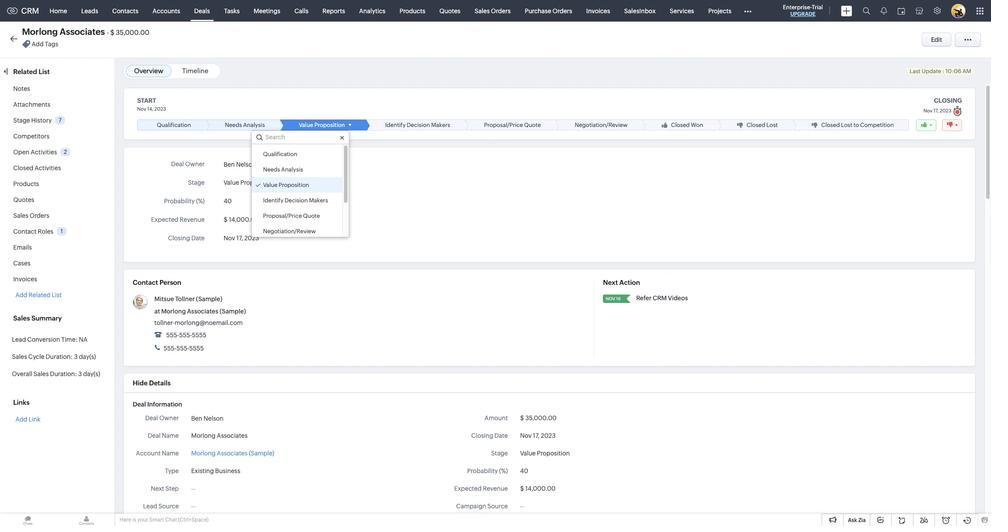 Task type: describe. For each thing, give the bounding box(es) containing it.
deal information
[[133, 401, 182, 408]]

projects
[[708, 7, 732, 14]]

1 vertical spatial (%)
[[499, 468, 508, 475]]

1 horizontal spatial 35,000.00
[[525, 415, 557, 422]]

hide details link
[[133, 379, 171, 387]]

0 horizontal spatial quotes
[[13, 196, 34, 203]]

upgrade
[[790, 11, 816, 17]]

calls link
[[287, 0, 316, 21]]

0 horizontal spatial $  14,000.00
[[224, 216, 259, 223]]

1 vertical spatial 17,
[[236, 235, 243, 242]]

0 vertical spatial probability (%)
[[164, 198, 205, 205]]

open activities
[[13, 149, 57, 156]]

meetings
[[254, 7, 280, 14]]

lead for lead source
[[143, 503, 157, 510]]

1 vertical spatial 5555
[[189, 345, 204, 352]]

1 vertical spatial needs analysis
[[263, 166, 303, 173]]

deals
[[194, 7, 210, 14]]

at morlong associates (sample)
[[154, 308, 246, 315]]

0 vertical spatial sales orders link
[[468, 0, 518, 21]]

overall
[[12, 371, 32, 378]]

0 vertical spatial nov 17, 2023
[[224, 235, 259, 242]]

last
[[910, 68, 921, 75]]

zia
[[858, 517, 866, 524]]

nelson for proposition
[[236, 161, 256, 168]]

0 horizontal spatial products link
[[13, 180, 39, 187]]

closed lost to competition
[[821, 122, 894, 128]]

overview
[[134, 67, 163, 75]]

3 for sales cycle duration:
[[74, 353, 78, 360]]

videos
[[668, 295, 688, 302]]

0 horizontal spatial 14,000.00
[[229, 216, 259, 223]]

16
[[616, 296, 621, 301]]

0 horizontal spatial list
[[39, 68, 50, 75]]

1 horizontal spatial probability
[[467, 468, 498, 475]]

amount
[[485, 415, 508, 422]]

mitsue tollner (sample)
[[154, 296, 222, 303]]

1 horizontal spatial 14,000.00
[[525, 485, 556, 492]]

deals link
[[187, 0, 217, 21]]

accounts link
[[145, 0, 187, 21]]

details
[[149, 379, 171, 387]]

0 vertical spatial decision
[[407, 122, 430, 128]]

2023 inside closing nov 17, 2023
[[940, 108, 951, 113]]

reports link
[[316, 0, 352, 21]]

lead conversion time: na
[[12, 336, 88, 343]]

closing nov 17, 2023
[[924, 97, 962, 113]]

emails link
[[13, 244, 32, 251]]

0 vertical spatial sales orders
[[475, 7, 511, 14]]

home
[[50, 7, 67, 14]]

add link
[[15, 416, 40, 423]]

0 vertical spatial identify decision makers
[[385, 122, 450, 128]]

0 vertical spatial products link
[[393, 0, 432, 21]]

1 horizontal spatial closing
[[471, 432, 493, 439]]

activities for closed activities
[[35, 165, 61, 172]]

accounts
[[153, 7, 180, 14]]

0 horizontal spatial products
[[13, 180, 39, 187]]

1 vertical spatial identify decision makers
[[263, 197, 328, 204]]

smart
[[149, 517, 164, 523]]

0 horizontal spatial negotiation/review
[[263, 228, 316, 235]]

1 horizontal spatial proposal/price quote
[[484, 122, 541, 128]]

associates up tollner-morlong@noemail.com
[[187, 308, 218, 315]]

2 vertical spatial 17,
[[533, 432, 540, 439]]

existing business
[[191, 468, 240, 475]]

1 horizontal spatial qualification
[[263, 151, 297, 158]]

0 vertical spatial closing date
[[168, 235, 205, 242]]

1 vertical spatial quotes link
[[13, 196, 34, 203]]

conversion
[[27, 336, 60, 343]]

morlong associates (sample) link for account name
[[191, 449, 274, 458]]

notes
[[13, 85, 30, 92]]

tollner
[[175, 296, 195, 303]]

35,000.00 inside morlong associates - $ 35,000.00
[[116, 29, 149, 36]]

salesinbox
[[624, 7, 656, 14]]

stage history
[[13, 117, 52, 124]]

link
[[29, 416, 40, 423]]

morlong associates
[[191, 432, 248, 439]]

associates for morlong associates - $ 35,000.00
[[60, 26, 105, 37]]

competitors link
[[13, 133, 49, 140]]

activities for open activities
[[31, 149, 57, 156]]

refer
[[636, 295, 652, 302]]

1 horizontal spatial $  14,000.00
[[520, 485, 556, 492]]

existing
[[191, 468, 214, 475]]

calls
[[295, 7, 308, 14]]

services link
[[663, 0, 701, 21]]

tasks
[[224, 7, 240, 14]]

1 horizontal spatial 40
[[520, 468, 528, 475]]

1 vertical spatial makers
[[309, 197, 328, 204]]

0 vertical spatial needs analysis
[[225, 122, 265, 128]]

owner for stage
[[185, 161, 205, 168]]

contact roles
[[13, 228, 53, 235]]

morlong associates (sample)
[[191, 450, 274, 457]]

morlong up tollner-
[[161, 308, 186, 315]]

closed for closed won
[[671, 122, 690, 128]]

deal name
[[148, 432, 179, 439]]

history
[[31, 117, 52, 124]]

1
[[61, 228, 63, 235]]

ask zia
[[848, 517, 866, 524]]

1 vertical spatial (sample)
[[220, 308, 246, 315]]

17, inside closing nov 17, 2023
[[934, 108, 939, 113]]

1 vertical spatial sales orders
[[13, 212, 49, 219]]

1 horizontal spatial revenue
[[483, 485, 508, 492]]

0 horizontal spatial probability
[[164, 198, 195, 205]]

ben nelson for value
[[224, 161, 256, 168]]

morlong@noemail.com
[[175, 319, 243, 326]]

0 vertical spatial closing
[[168, 235, 190, 242]]

1 horizontal spatial quotes link
[[432, 0, 468, 21]]

closing
[[934, 97, 962, 104]]

:
[[943, 68, 945, 75]]

services
[[670, 7, 694, 14]]

timeline link
[[182, 67, 208, 75]]

last update : 10:06 am
[[910, 68, 971, 75]]

7
[[59, 117, 62, 123]]

contacts
[[112, 7, 138, 14]]

1 horizontal spatial stage
[[188, 179, 205, 186]]

stage history link
[[13, 117, 52, 124]]

add related list
[[15, 292, 62, 299]]

trial
[[812, 4, 823, 11]]

orders for purchase orders link
[[553, 7, 572, 14]]

tags
[[45, 41, 58, 48]]

morlong associates (sample) link for at
[[161, 308, 246, 315]]

0 vertical spatial 5555
[[192, 332, 206, 339]]

0 vertical spatial 40
[[224, 198, 232, 205]]

sales summary
[[13, 315, 62, 322]]

contact for contact roles
[[13, 228, 36, 235]]

(sample) for associates
[[249, 450, 274, 457]]

1 horizontal spatial closing date
[[471, 432, 508, 439]]

14,
[[147, 106, 153, 112]]

orders for sales orders link to the top
[[491, 7, 511, 14]]

0 vertical spatial proposal/price
[[484, 122, 523, 128]]

attachments
[[13, 101, 50, 108]]

contacts link
[[105, 0, 145, 21]]

home link
[[43, 0, 74, 21]]

source for lead source
[[158, 503, 179, 510]]

0 vertical spatial 555-555-5555
[[165, 332, 206, 339]]

contacts image
[[59, 514, 114, 526]]

competition
[[860, 122, 894, 128]]

0 horizontal spatial decision
[[285, 197, 308, 204]]

0 horizontal spatial invoices
[[13, 276, 37, 283]]

here is your smart chat (ctrl+space)
[[120, 517, 209, 523]]

ben for morlong
[[191, 415, 202, 422]]

1 horizontal spatial needs
[[263, 166, 280, 173]]

enterprise-
[[783, 4, 812, 11]]

analytics
[[359, 7, 385, 14]]

edit
[[931, 36, 942, 43]]

1 vertical spatial nov 17, 2023
[[520, 432, 556, 439]]

1 horizontal spatial probability (%)
[[467, 468, 508, 475]]

overview link
[[134, 67, 163, 75]]

1 vertical spatial sales orders link
[[13, 212, 49, 219]]

0 vertical spatial invoices
[[586, 7, 610, 14]]

deal owner for deal name
[[145, 415, 179, 422]]

0 vertical spatial (%)
[[196, 198, 205, 205]]

morlong associates - $ 35,000.00
[[22, 26, 149, 37]]

1 horizontal spatial negotiation/review
[[575, 122, 628, 128]]

cycle
[[28, 353, 44, 360]]

name for deal name
[[162, 432, 179, 439]]

purchase orders
[[525, 7, 572, 14]]

summary
[[31, 315, 62, 322]]

at
[[154, 308, 160, 315]]

attachments link
[[13, 101, 50, 108]]

0 horizontal spatial identify
[[263, 197, 283, 204]]

step
[[165, 485, 179, 492]]

name for account name
[[162, 450, 179, 457]]

signals element
[[876, 0, 892, 22]]

1 vertical spatial 555-555-5555
[[162, 345, 204, 352]]

associates for morlong associates
[[217, 432, 248, 439]]

closed for closed lost
[[747, 122, 765, 128]]

2 horizontal spatial stage
[[491, 450, 508, 457]]

1 vertical spatial proposal/price
[[263, 213, 302, 219]]

1 horizontal spatial crm
[[653, 295, 667, 302]]

closed won
[[671, 122, 703, 128]]

ben for value
[[224, 161, 235, 168]]

0 horizontal spatial orders
[[30, 212, 49, 219]]

projects link
[[701, 0, 739, 21]]

1 vertical spatial related
[[29, 292, 50, 299]]

add for add tags
[[32, 41, 44, 48]]

1 vertical spatial expected
[[454, 485, 482, 492]]

business
[[215, 468, 240, 475]]

action
[[619, 279, 640, 286]]

0 vertical spatial makers
[[431, 122, 450, 128]]

day(s) for sales cycle duration: 3 day(s)
[[79, 353, 96, 360]]



Task type: locate. For each thing, give the bounding box(es) containing it.
add left link
[[15, 416, 27, 423]]

morlong associates (sample) link up tollner-morlong@noemail.com
[[161, 308, 246, 315]]

products link right analytics
[[393, 0, 432, 21]]

0 vertical spatial list
[[39, 68, 50, 75]]

nov inside closing nov 17, 2023
[[924, 108, 933, 113]]

related up "notes"
[[13, 68, 37, 75]]

1 vertical spatial duration:
[[50, 371, 77, 378]]

3 for overall sales duration:
[[78, 371, 82, 378]]

1 vertical spatial proposal/price quote
[[263, 213, 320, 219]]

morlong up existing
[[191, 450, 216, 457]]

1 vertical spatial lead
[[143, 503, 157, 510]]

2 source from the left
[[487, 503, 508, 510]]

1 vertical spatial needs
[[263, 166, 280, 173]]

0 vertical spatial revenue
[[180, 216, 205, 223]]

source
[[158, 503, 179, 510], [487, 503, 508, 510]]

duration: down sales cycle duration: 3 day(s) on the bottom left
[[50, 371, 77, 378]]

deal owner for stage
[[171, 161, 205, 168]]

0 vertical spatial date
[[191, 235, 205, 242]]

1 source from the left
[[158, 503, 179, 510]]

3 down the time: in the left of the page
[[74, 353, 78, 360]]

1 vertical spatial crm
[[653, 295, 667, 302]]

0 horizontal spatial source
[[158, 503, 179, 510]]

morlong for morlong associates - $ 35,000.00
[[22, 26, 58, 37]]

edit button
[[922, 33, 951, 47]]

qualification down start nov 14, 2023 on the top left of the page
[[157, 122, 191, 128]]

1 horizontal spatial orders
[[491, 7, 511, 14]]

1 horizontal spatial next
[[603, 279, 618, 286]]

0 horizontal spatial ben nelson
[[191, 415, 224, 422]]

create menu image
[[841, 6, 852, 16]]

decision
[[407, 122, 430, 128], [285, 197, 308, 204]]

quotes
[[439, 7, 461, 14], [13, 196, 34, 203]]

invoices left salesinbox link
[[586, 7, 610, 14]]

duration: for sales cycle duration:
[[46, 353, 73, 360]]

0 horizontal spatial stage
[[13, 117, 30, 124]]

invoices link down cases link
[[13, 276, 37, 283]]

roles
[[38, 228, 53, 235]]

deal owner
[[171, 161, 205, 168], [145, 415, 179, 422]]

1 name from the top
[[162, 432, 179, 439]]

1 vertical spatial ben nelson
[[191, 415, 224, 422]]

2 vertical spatial (sample)
[[249, 450, 274, 457]]

0 horizontal spatial quotes link
[[13, 196, 34, 203]]

1 vertical spatial invoices link
[[13, 276, 37, 283]]

0 horizontal spatial expected
[[151, 216, 178, 223]]

to
[[854, 122, 859, 128]]

closed
[[671, 122, 690, 128], [747, 122, 765, 128], [821, 122, 840, 128], [13, 165, 33, 172]]

related
[[13, 68, 37, 75], [29, 292, 50, 299]]

0 horizontal spatial lost
[[767, 122, 778, 128]]

needs analysis
[[225, 122, 265, 128], [263, 166, 303, 173]]

add left 'tags'
[[32, 41, 44, 48]]

source right campaign
[[487, 503, 508, 510]]

qualification down search text box
[[263, 151, 297, 158]]

1 vertical spatial closing
[[471, 432, 493, 439]]

next up nov 16 on the bottom right of page
[[603, 279, 618, 286]]

0 vertical spatial invoices link
[[579, 0, 617, 21]]

0 horizontal spatial expected revenue
[[151, 216, 205, 223]]

0 horizontal spatial nelson
[[204, 415, 224, 422]]

1 vertical spatial activities
[[35, 165, 61, 172]]

update
[[922, 68, 941, 75]]

morlong up morlong associates (sample) on the left of the page
[[191, 432, 216, 439]]

$  35,000.00
[[520, 415, 557, 422]]

proposition
[[314, 122, 345, 128], [240, 179, 273, 186], [279, 182, 309, 188], [537, 450, 570, 457]]

emails
[[13, 244, 32, 251]]

add tags
[[32, 41, 58, 48]]

mitsue
[[154, 296, 174, 303]]

won
[[691, 122, 703, 128]]

2 vertical spatial stage
[[491, 450, 508, 457]]

contact roles link
[[13, 228, 53, 235]]

sales cycle duration: 3 day(s)
[[12, 353, 96, 360]]

create menu element
[[836, 0, 858, 21]]

1 horizontal spatial owner
[[185, 161, 205, 168]]

0 horizontal spatial contact
[[13, 228, 36, 235]]

2023 inside start nov 14, 2023
[[154, 106, 166, 112]]

open
[[13, 149, 29, 156]]

contact
[[13, 228, 36, 235], [133, 279, 158, 286]]

0 vertical spatial add
[[32, 41, 44, 48]]

nov inside start nov 14, 2023
[[137, 106, 146, 112]]

information
[[147, 401, 182, 408]]

name up account name
[[162, 432, 179, 439]]

list up summary
[[52, 292, 62, 299]]

orders right "purchase" at the right top of page
[[553, 7, 572, 14]]

3 down sales cycle duration: 3 day(s) on the bottom left
[[78, 371, 82, 378]]

0 horizontal spatial next
[[151, 485, 164, 492]]

activities up the closed activities
[[31, 149, 57, 156]]

0 vertical spatial $  14,000.00
[[224, 216, 259, 223]]

leads link
[[74, 0, 105, 21]]

campaign source
[[456, 503, 508, 510]]

sales orders link
[[468, 0, 518, 21], [13, 212, 49, 219]]

1 horizontal spatial 3
[[78, 371, 82, 378]]

associates up morlong associates (sample) on the left of the page
[[217, 432, 248, 439]]

lead
[[12, 336, 26, 343], [143, 503, 157, 510]]

day(s) for overall sales duration: 3 day(s)
[[83, 371, 100, 378]]

crm left home at the top of the page
[[21, 6, 39, 15]]

lost for closed lost
[[767, 122, 778, 128]]

activities down open activities link
[[35, 165, 61, 172]]

source up the chat
[[158, 503, 179, 510]]

enterprise-trial upgrade
[[783, 4, 823, 17]]

0 vertical spatial needs
[[225, 122, 242, 128]]

ben nelson for morlong
[[191, 415, 224, 422]]

contact left person
[[133, 279, 158, 286]]

associates for morlong associates (sample)
[[217, 450, 248, 457]]

products link
[[393, 0, 432, 21], [13, 180, 39, 187]]

products right analytics link
[[400, 7, 425, 14]]

contact for contact person
[[133, 279, 158, 286]]

invoices link left the salesinbox
[[579, 0, 617, 21]]

crm right refer
[[653, 295, 667, 302]]

0 vertical spatial probability
[[164, 198, 195, 205]]

1 horizontal spatial invoices
[[586, 7, 610, 14]]

0 horizontal spatial date
[[191, 235, 205, 242]]

search image
[[863, 7, 870, 15]]

$ inside morlong associates - $ 35,000.00
[[110, 29, 114, 36]]

2023
[[154, 106, 166, 112], [940, 108, 951, 113], [244, 235, 259, 242], [541, 432, 556, 439]]

closing date
[[168, 235, 205, 242], [471, 432, 508, 439]]

0 vertical spatial related
[[13, 68, 37, 75]]

deal
[[171, 161, 184, 168], [133, 401, 146, 408], [145, 415, 158, 422], [148, 432, 161, 439]]

type
[[165, 468, 179, 475]]

0 horizontal spatial qualification
[[157, 122, 191, 128]]

morlong associates (sample) link up the business
[[191, 449, 274, 458]]

0 vertical spatial quotes
[[439, 7, 461, 14]]

0 horizontal spatial proposal/price
[[263, 213, 302, 219]]

related up sales summary
[[29, 292, 50, 299]]

invoices link
[[579, 0, 617, 21], [13, 276, 37, 283]]

0 vertical spatial next
[[603, 279, 618, 286]]

links
[[13, 399, 30, 406]]

lead up smart
[[143, 503, 157, 510]]

time:
[[61, 336, 78, 343]]

associates down the leads link
[[60, 26, 105, 37]]

1 vertical spatial quote
[[303, 213, 320, 219]]

next for next step
[[151, 485, 164, 492]]

2 lost from the left
[[841, 122, 852, 128]]

-
[[107, 29, 109, 36]]

0 vertical spatial 14,000.00
[[229, 216, 259, 223]]

1 horizontal spatial sales orders
[[475, 7, 511, 14]]

closed for closed activities
[[13, 165, 33, 172]]

add for add link
[[15, 416, 27, 423]]

lead for lead conversion time: na
[[12, 336, 26, 343]]

invoices down cases link
[[13, 276, 37, 283]]

0 vertical spatial nelson
[[236, 161, 256, 168]]

duration: for overall sales duration:
[[50, 371, 77, 378]]

list
[[39, 68, 50, 75], [52, 292, 62, 299]]

contact up emails link
[[13, 228, 36, 235]]

products link down closed activities link
[[13, 180, 39, 187]]

(sample)
[[196, 296, 222, 303], [220, 308, 246, 315], [249, 450, 274, 457]]

tollner-morlong@noemail.com
[[154, 319, 243, 326]]

add
[[32, 41, 44, 48], [15, 292, 27, 299], [15, 416, 27, 423]]

2 name from the top
[[162, 450, 179, 457]]

lost
[[767, 122, 778, 128], [841, 122, 852, 128]]

1 vertical spatial probability (%)
[[467, 468, 508, 475]]

ben nelson
[[224, 161, 256, 168], [191, 415, 224, 422]]

1 horizontal spatial makers
[[431, 122, 450, 128]]

0 horizontal spatial closing
[[168, 235, 190, 242]]

name
[[162, 432, 179, 439], [162, 450, 179, 457]]

1 vertical spatial qualification
[[263, 151, 297, 158]]

morlong for morlong associates (sample)
[[191, 450, 216, 457]]

search element
[[858, 0, 876, 22]]

1 vertical spatial invoices
[[13, 276, 37, 283]]

next
[[603, 279, 618, 286], [151, 485, 164, 492]]

value proposition
[[299, 122, 345, 128], [224, 179, 273, 186], [263, 182, 309, 188], [520, 450, 570, 457]]

add for add related list
[[15, 292, 27, 299]]

products down closed activities link
[[13, 180, 39, 187]]

0 horizontal spatial quote
[[303, 213, 320, 219]]

0 vertical spatial quote
[[524, 122, 541, 128]]

closed for closed lost to competition
[[821, 122, 840, 128]]

owner for deal name
[[159, 415, 179, 422]]

0 horizontal spatial needs
[[225, 122, 242, 128]]

0 horizontal spatial proposal/price quote
[[263, 213, 320, 219]]

5555 down tollner-morlong@noemail.com
[[189, 345, 204, 352]]

date
[[191, 235, 205, 242], [494, 432, 508, 439]]

list down add tags
[[39, 68, 50, 75]]

1 vertical spatial deal owner
[[145, 415, 179, 422]]

na
[[79, 336, 88, 343]]

1 vertical spatial $  14,000.00
[[520, 485, 556, 492]]

0 horizontal spatial revenue
[[180, 216, 205, 223]]

add up sales summary
[[15, 292, 27, 299]]

lead source
[[143, 503, 179, 510]]

crm link
[[7, 6, 39, 15]]

morlong inside morlong associates (sample) link
[[191, 450, 216, 457]]

account name
[[136, 450, 179, 457]]

1 vertical spatial expected revenue
[[454, 485, 508, 492]]

0 horizontal spatial makers
[[309, 197, 328, 204]]

next step
[[151, 485, 179, 492]]

open activities link
[[13, 149, 57, 156]]

0 vertical spatial morlong associates (sample) link
[[161, 308, 246, 315]]

your
[[137, 517, 148, 523]]

lead left conversion
[[12, 336, 26, 343]]

1 horizontal spatial identify
[[385, 122, 406, 128]]

related list
[[13, 68, 51, 75]]

1 horizontal spatial 17,
[[533, 432, 540, 439]]

nelson for associates
[[204, 415, 224, 422]]

2
[[64, 149, 67, 155]]

needs
[[225, 122, 242, 128], [263, 166, 280, 173]]

1 vertical spatial nelson
[[204, 415, 224, 422]]

lost for closed lost to competition
[[841, 122, 852, 128]]

tollner-
[[154, 319, 175, 326]]

calendar image
[[898, 7, 905, 14]]

reports
[[323, 7, 345, 14]]

stage
[[13, 117, 30, 124], [188, 179, 205, 186], [491, 450, 508, 457]]

name up type
[[162, 450, 179, 457]]

1 horizontal spatial invoices link
[[579, 0, 617, 21]]

chats image
[[0, 514, 56, 526]]

Search text field
[[252, 131, 349, 144]]

closing
[[168, 235, 190, 242], [471, 432, 493, 439]]

purchase orders link
[[518, 0, 579, 21]]

start nov 14, 2023
[[137, 97, 166, 112]]

orders left "purchase" at the right top of page
[[491, 7, 511, 14]]

1 vertical spatial identify
[[263, 197, 283, 204]]

closed activities link
[[13, 165, 61, 172]]

0 vertical spatial 3
[[74, 353, 78, 360]]

1 horizontal spatial analysis
[[281, 166, 303, 173]]

orders up the roles
[[30, 212, 49, 219]]

salesinbox link
[[617, 0, 663, 21]]

0 vertical spatial stage
[[13, 117, 30, 124]]

is
[[132, 517, 136, 523]]

0 horizontal spatial sales orders link
[[13, 212, 49, 219]]

0 vertical spatial quotes link
[[432, 0, 468, 21]]

closed lost
[[747, 122, 778, 128]]

makers
[[431, 122, 450, 128], [309, 197, 328, 204]]

source for campaign source
[[487, 503, 508, 510]]

1 horizontal spatial proposal/price
[[484, 122, 523, 128]]

1 horizontal spatial sales orders link
[[468, 0, 518, 21]]

signals image
[[881, 7, 887, 15]]

analysis
[[243, 122, 265, 128], [281, 166, 303, 173]]

timeline
[[182, 67, 208, 75]]

morlong up add tags
[[22, 26, 58, 37]]

1 vertical spatial analysis
[[281, 166, 303, 173]]

1 horizontal spatial list
[[52, 292, 62, 299]]

0 horizontal spatial 40
[[224, 198, 232, 205]]

next for next action
[[603, 279, 618, 286]]

associates up the business
[[217, 450, 248, 457]]

morlong for morlong associates
[[191, 432, 216, 439]]

next left step
[[151, 485, 164, 492]]

0 vertical spatial crm
[[21, 6, 39, 15]]

1 vertical spatial date
[[494, 432, 508, 439]]

1 lost from the left
[[767, 122, 778, 128]]

0 vertical spatial analysis
[[243, 122, 265, 128]]

1 vertical spatial day(s)
[[83, 371, 100, 378]]

probability
[[164, 198, 195, 205], [467, 468, 498, 475]]

5555 down tollner-morlong@noemail.com link
[[192, 332, 206, 339]]

(sample) for tollner
[[196, 296, 222, 303]]

account
[[136, 450, 161, 457]]

1 horizontal spatial products
[[400, 7, 425, 14]]

1 horizontal spatial ben
[[224, 161, 235, 168]]

duration: up overall sales duration: 3 day(s)
[[46, 353, 73, 360]]



Task type: vqa. For each thing, say whether or not it's contained in the screenshot.
THE JAMES inside the Truhlar And Truhlar Attys James Peterson Truhlar And Truhlar (Sample) Sage Wieser (Sample) $ 45,000.00 Nov 17, 2023
no



